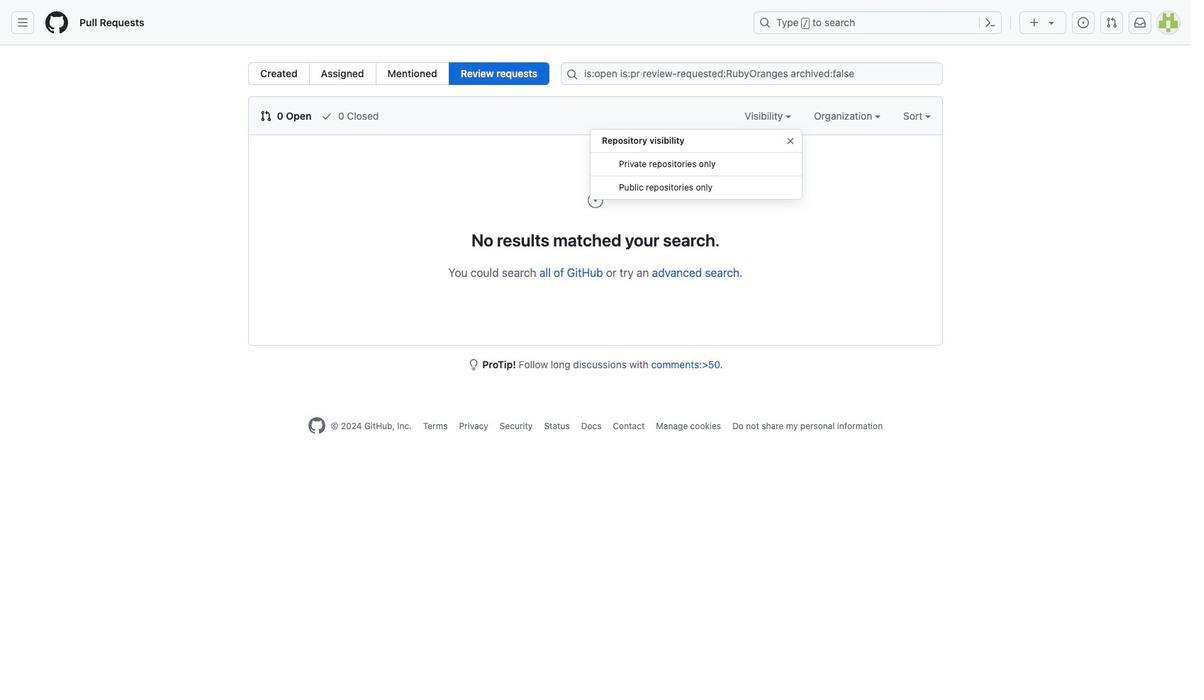 Task type: describe. For each thing, give the bounding box(es) containing it.
0 horizontal spatial git pull request image
[[260, 111, 272, 122]]

close menu image
[[785, 135, 796, 147]]

0 horizontal spatial issue opened image
[[587, 192, 604, 209]]

check image
[[321, 111, 333, 122]]

plus image
[[1029, 17, 1040, 28]]

light bulb image
[[468, 360, 480, 371]]

Search all issues text field
[[561, 62, 943, 85]]

command palette image
[[985, 17, 996, 28]]

search image
[[567, 69, 578, 80]]

pull requests element
[[248, 62, 550, 85]]



Task type: vqa. For each thing, say whether or not it's contained in the screenshot.
COMMAND PALETTE icon
yes



Task type: locate. For each thing, give the bounding box(es) containing it.
1 vertical spatial issue opened image
[[587, 192, 604, 209]]

git pull request image left notifications 'image' at the top
[[1106, 17, 1118, 28]]

1 horizontal spatial git pull request image
[[1106, 17, 1118, 28]]

0 vertical spatial issue opened image
[[1078, 17, 1089, 28]]

homepage image
[[45, 11, 68, 34]]

Issues search field
[[561, 62, 943, 85]]

homepage image
[[308, 418, 325, 435]]

filter by repository visiblity menu
[[590, 123, 803, 211]]

1 horizontal spatial issue opened image
[[1078, 17, 1089, 28]]

0 vertical spatial git pull request image
[[1106, 17, 1118, 28]]

triangle down image
[[1046, 17, 1057, 28]]

git pull request image left check image
[[260, 111, 272, 122]]

issue opened image
[[1078, 17, 1089, 28], [587, 192, 604, 209]]

notifications image
[[1135, 17, 1146, 28]]

git pull request image
[[1106, 17, 1118, 28], [260, 111, 272, 122]]

1 vertical spatial git pull request image
[[260, 111, 272, 122]]



